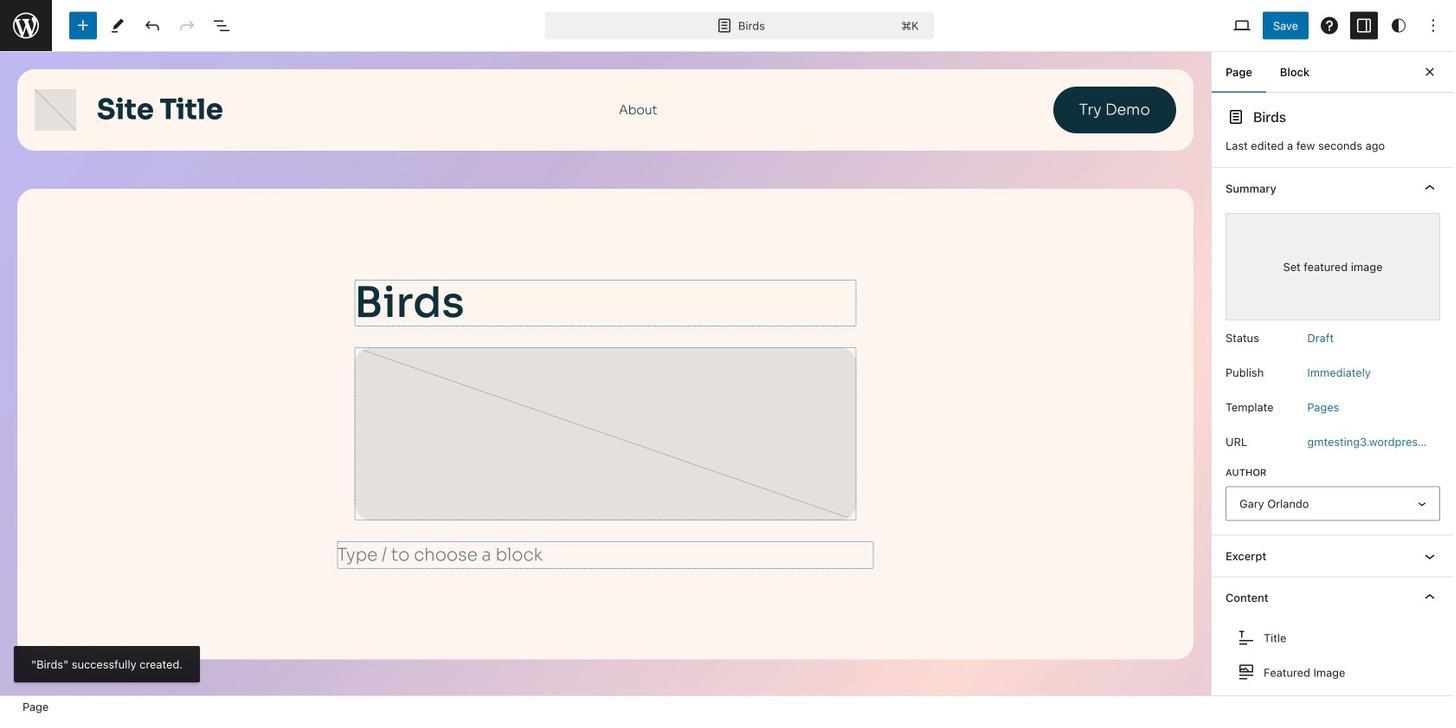 Task type: locate. For each thing, give the bounding box(es) containing it.
tab panel
[[1212, 92, 1455, 717]]

editor top bar region
[[0, 0, 1455, 52]]

styles image
[[1389, 15, 1410, 36]]

help image
[[1320, 15, 1341, 36]]

tools image
[[107, 15, 128, 36]]

tab list
[[1212, 51, 1324, 93]]

list view image
[[211, 15, 232, 36]]

view image
[[1232, 15, 1253, 36]]

redo image
[[177, 15, 197, 36]]



Task type: vqa. For each thing, say whether or not it's contained in the screenshot.
Close Settings image
yes



Task type: describe. For each thing, give the bounding box(es) containing it.
options image
[[1424, 15, 1445, 36]]

settings image
[[1354, 15, 1375, 36]]

close settings image
[[1420, 61, 1441, 82]]

undo image
[[142, 15, 163, 36]]

toggle block inserter image
[[73, 15, 94, 36]]



